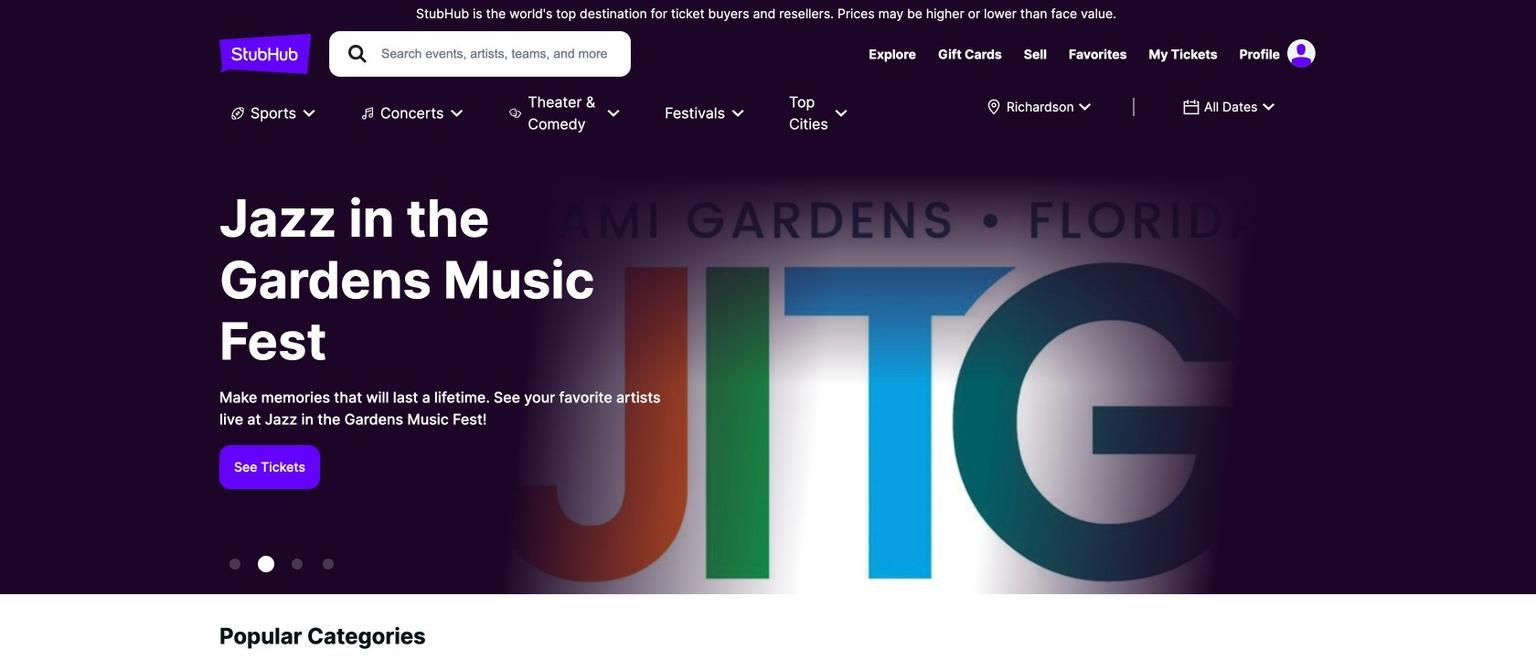 Task type: describe. For each thing, give the bounding box(es) containing it.
stubhub image
[[219, 31, 311, 77]]

Search events, artists, teams, and more field
[[379, 44, 614, 64]]

1 - jazz in the gardens music fest image
[[258, 556, 274, 572]]

2 - eagles image
[[292, 559, 303, 570]]



Task type: vqa. For each thing, say whether or not it's contained in the screenshot.
THE ALABAMA CRIMSON TIDE  AT LSU TIGERS WOMEN'S BASKETBALL SUN, FEB 11 • 3:00 PM PETE MARAVICH ASSEMBLY CENTER
no



Task type: locate. For each thing, give the bounding box(es) containing it.
3 - nate bargatze image
[[323, 559, 334, 570]]

0 - nba image
[[230, 559, 241, 570]]

None field
[[974, 91, 1103, 123], [1171, 91, 1287, 123], [974, 91, 1103, 123], [1171, 91, 1287, 123]]



